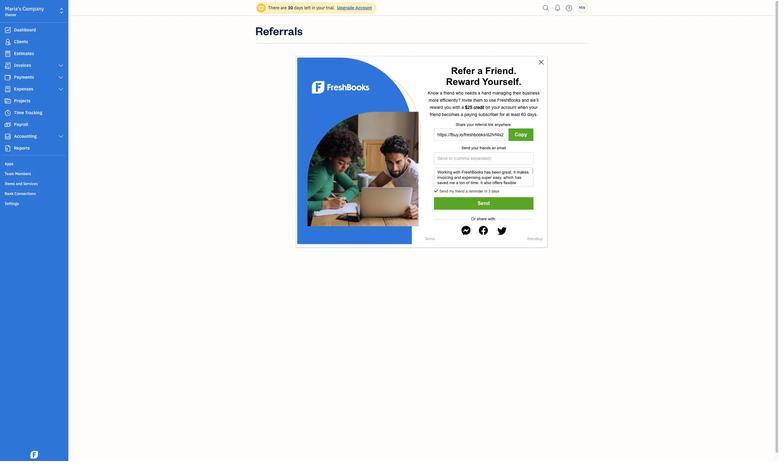 Task type: locate. For each thing, give the bounding box(es) containing it.
bank connections
[[5, 191, 36, 196]]

are
[[281, 5, 287, 11]]

chevron large down image inside expenses link
[[58, 87, 64, 92]]

1 chevron large down image from the top
[[58, 63, 64, 68]]

money image
[[4, 122, 12, 128]]

clients
[[14, 39, 28, 45]]

time
[[14, 110, 24, 115]]

chevron large down image inside invoices link
[[58, 63, 64, 68]]

account
[[356, 5, 372, 11]]

tracking
[[25, 110, 42, 115]]

chevron large down image
[[58, 63, 64, 68], [58, 75, 64, 80], [58, 87, 64, 92]]

expense image
[[4, 86, 12, 92]]

payroll
[[14, 122, 28, 127]]

1 vertical spatial chevron large down image
[[58, 75, 64, 80]]

members
[[15, 171, 31, 176]]

3 chevron large down image from the top
[[58, 87, 64, 92]]

chevron large down image
[[58, 134, 64, 139]]

chevron large down image down invoices link
[[58, 75, 64, 80]]

project image
[[4, 98, 12, 104]]

mw
[[580, 5, 586, 10]]

items
[[5, 181, 15, 186]]

chevron large down image for invoices
[[58, 63, 64, 68]]

there are 30 days left in your trial. upgrade account
[[268, 5, 372, 11]]

team
[[5, 171, 14, 176]]

payment image
[[4, 74, 12, 81]]

upgrade
[[338, 5, 355, 11]]

estimate image
[[4, 51, 12, 57]]

team members link
[[2, 169, 67, 178]]

invoices
[[14, 63, 31, 68]]

apps
[[5, 162, 14, 166]]

reports link
[[2, 143, 67, 154]]

chevron large down image down estimates link
[[58, 63, 64, 68]]

freshbooks image
[[29, 451, 39, 459]]

days
[[294, 5, 304, 11]]

and
[[16, 181, 22, 186]]

company
[[23, 6, 44, 12]]

projects
[[14, 98, 31, 104]]

0 vertical spatial chevron large down image
[[58, 63, 64, 68]]

2 vertical spatial chevron large down image
[[58, 87, 64, 92]]

time tracking link
[[2, 107, 67, 119]]

apps link
[[2, 159, 67, 168]]

dashboard link
[[2, 25, 67, 36]]

maria's company owner
[[5, 6, 44, 17]]

chevron large down image for payments
[[58, 75, 64, 80]]

items and services link
[[2, 179, 67, 188]]

expenses
[[14, 86, 33, 92]]

there
[[268, 5, 280, 11]]

estimates
[[14, 51, 34, 56]]

estimates link
[[2, 48, 67, 59]]

2 chevron large down image from the top
[[58, 75, 64, 80]]

expenses link
[[2, 84, 67, 95]]

owner
[[5, 12, 16, 17]]

mw button
[[578, 2, 588, 13]]

chevron large down image up projects link
[[58, 87, 64, 92]]



Task type: vqa. For each thing, say whether or not it's contained in the screenshot.
The "Settings For This Client" image
no



Task type: describe. For each thing, give the bounding box(es) containing it.
chevron large down image for expenses
[[58, 87, 64, 92]]

accounting link
[[2, 131, 67, 142]]

search image
[[542, 3, 552, 13]]

payments link
[[2, 72, 67, 83]]

settings link
[[2, 199, 67, 208]]

upgrade account link
[[336, 5, 372, 11]]

maria's
[[5, 6, 21, 12]]

go to help image
[[565, 3, 575, 13]]

bank
[[5, 191, 14, 196]]

left
[[305, 5, 311, 11]]

settings
[[5, 201, 19, 206]]

30
[[288, 5, 293, 11]]

timer image
[[4, 110, 12, 116]]

crown image
[[258, 5, 265, 11]]

payroll link
[[2, 119, 67, 130]]

dashboard image
[[4, 27, 12, 33]]

team members
[[5, 171, 31, 176]]

trial.
[[326, 5, 335, 11]]

referrals
[[256, 23, 303, 38]]

reports
[[14, 145, 30, 151]]

connections
[[14, 191, 36, 196]]

client image
[[4, 39, 12, 45]]

report image
[[4, 145, 12, 152]]

projects link
[[2, 96, 67, 107]]

items and services
[[5, 181, 38, 186]]

in
[[312, 5, 316, 11]]

invoice image
[[4, 63, 12, 69]]

payments
[[14, 74, 34, 80]]

services
[[23, 181, 38, 186]]

bank connections link
[[2, 189, 67, 198]]

dashboard
[[14, 27, 36, 33]]

your
[[317, 5, 325, 11]]

accounting
[[14, 134, 37, 139]]

invoices link
[[2, 60, 67, 71]]

notifications image
[[553, 2, 563, 14]]

clients link
[[2, 36, 67, 48]]

main element
[[0, 0, 84, 461]]

chart image
[[4, 134, 12, 140]]

time tracking
[[14, 110, 42, 115]]



